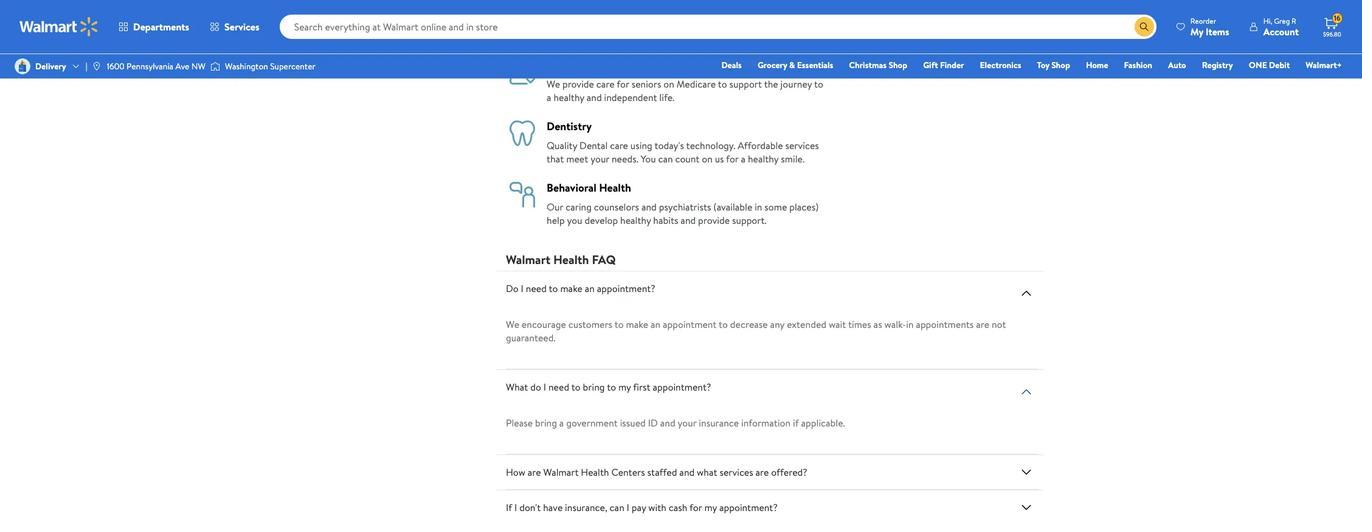 Task type: describe. For each thing, give the bounding box(es) containing it.
do
[[531, 381, 541, 394]]

us
[[715, 152, 724, 166]]

walmart image
[[19, 17, 99, 37]]

have
[[543, 501, 563, 514]]

christmas
[[850, 59, 887, 71]]

1 vertical spatial walmart
[[544, 466, 579, 479]]

1600
[[107, 60, 125, 72]]

pay
[[632, 501, 646, 514]]

and right 'habits'
[[681, 214, 696, 227]]

what do i need to bring to my first appointment?
[[506, 381, 711, 394]]

if
[[506, 501, 512, 514]]

to down essentials
[[815, 78, 824, 91]]

departments button
[[108, 12, 200, 41]]

grocery
[[758, 59, 788, 71]]

to down the walmart health faq
[[549, 282, 558, 295]]

provide inside behavioral health our caring counselors and psychiatrists (available in some places) help you develop healthy habits and provide support.
[[698, 214, 730, 227]]

i left pay
[[627, 501, 630, 514]]

id
[[648, 416, 658, 430]]

behavioralhealth image
[[508, 180, 537, 210]]

grocery & essentials
[[758, 59, 834, 71]]

what
[[506, 381, 528, 394]]

technology.
[[687, 139, 736, 152]]

1 horizontal spatial are
[[756, 466, 769, 479]]

help inside behavioral health our caring counselors and psychiatrists (available in some places) help you develop healthy habits and provide support.
[[547, 214, 565, 227]]

toy shop
[[1038, 59, 1071, 71]]

encourage
[[522, 318, 566, 331]]

do i need to make an appointment? image
[[1020, 286, 1034, 301]]

away,
[[657, 16, 680, 29]]

guaranteed.
[[506, 331, 556, 345]]

1600 pennsylvania ave nw
[[107, 60, 206, 72]]

 image for washington supercenter
[[210, 60, 220, 72]]

develop
[[585, 214, 618, 227]]

a inside senior care we provide care for seniors on medicare to support the journey to a healthy and independent life.
[[547, 91, 552, 104]]

0 horizontal spatial are
[[528, 466, 541, 479]]

and right colds,
[[760, 29, 775, 43]]

reorder my items
[[1191, 16, 1230, 38]]

one debit link
[[1244, 58, 1296, 72]]

shop for christmas shop
[[889, 59, 908, 71]]

to left first
[[607, 381, 616, 394]]

appointment
[[663, 318, 717, 331]]

deals
[[722, 59, 742, 71]]

on inside senior care we provide care for seniors on medicare to support the journey to a healthy and independent life.
[[664, 78, 675, 91]]

auto link
[[1163, 58, 1192, 72]]

 image for delivery
[[15, 58, 30, 74]]

i right do on the left of page
[[544, 381, 546, 394]]

dentistry
[[547, 119, 592, 134]]

walmart+ link
[[1301, 58, 1348, 72]]

services for how
[[720, 466, 754, 479]]

same-
[[720, 16, 745, 29]]

fevers,
[[703, 29, 731, 43]]

psychiatrists
[[659, 200, 711, 214]]

toy
[[1038, 59, 1050, 71]]

to up government
[[572, 381, 581, 394]]

account
[[1264, 25, 1300, 38]]

|
[[86, 60, 87, 72]]

needs.
[[612, 152, 639, 166]]

to left decrease
[[719, 318, 728, 331]]

extended
[[787, 318, 827, 331]]

greg
[[1275, 16, 1291, 26]]

some
[[765, 200, 788, 214]]

&
[[790, 59, 795, 71]]

how are walmart health centers staffed and what services are offered? image
[[1020, 465, 1034, 480]]

not
[[992, 318, 1007, 331]]

cash
[[669, 501, 688, 514]]

and right id
[[661, 416, 676, 430]]

healthy inside behavioral health our caring counselors and psychiatrists (available in some places) help you develop healthy habits and provide support.
[[621, 214, 651, 227]]

insurance
[[699, 416, 739, 430]]

senior care we provide care for seniors on medicare to support the journey to a healthy and independent life.
[[547, 57, 824, 104]]

how
[[506, 466, 526, 479]]

minor
[[641, 29, 666, 43]]

search icon image
[[1140, 22, 1150, 32]]

day
[[745, 16, 760, 29]]

christmas shop link
[[844, 58, 913, 72]]

toy shop link
[[1032, 58, 1076, 72]]

staffed
[[648, 466, 677, 479]]

smile.
[[781, 152, 805, 166]]

seniorcare image
[[508, 57, 537, 87]]

hi,
[[1264, 16, 1273, 26]]

registry link
[[1197, 58, 1239, 72]]

injuries,
[[668, 29, 700, 43]]

one debit
[[1249, 59, 1291, 71]]

home
[[1087, 59, 1109, 71]]

i right if
[[515, 501, 517, 514]]

for inside senior care we provide care for seniors on medicare to support the journey to a healthy and independent life.
[[617, 78, 630, 91]]

and right the counselors on the top left of the page
[[642, 200, 657, 214]]

please bring a government issued id and your insurance information if applicable.
[[506, 416, 846, 430]]

don't
[[520, 501, 541, 514]]

gift finder
[[924, 59, 965, 71]]

Search search field
[[280, 15, 1157, 39]]

our
[[547, 200, 564, 214]]

information
[[742, 416, 791, 430]]

1 vertical spatial bring
[[535, 416, 557, 430]]

walmart+
[[1306, 59, 1343, 71]]

one
[[1249, 59, 1268, 71]]

government
[[567, 416, 618, 430]]

flu.
[[793, 29, 806, 43]]

behavioral health our caring counselors and psychiatrists (available in some places) help you develop healthy habits and provide support.
[[547, 180, 819, 227]]

on inside dentistry quality dental care using today's technology. affordable services that meet your needs. you can count on us for a healthy smile.
[[702, 152, 713, 166]]

meet
[[567, 152, 588, 166]]

centers
[[612, 466, 645, 479]]

healthy inside dentistry quality dental care using today's technology. affordable services that meet your needs. you can count on us for a healthy smile.
[[748, 152, 779, 166]]

ave
[[176, 60, 189, 72]]

$96.80
[[1324, 30, 1342, 38]]

when
[[547, 16, 571, 29]]

offer
[[697, 16, 718, 29]]

care
[[580, 57, 602, 73]]

care inside dentistry quality dental care using today's technology. affordable services that meet your needs. you can count on us for a healthy smile.
[[610, 139, 628, 152]]

using
[[631, 139, 653, 152]]

you inside behavioral health our caring counselors and psychiatrists (available in some places) help you develop healthy habits and provide support.
[[567, 214, 583, 227]]

my
[[1191, 25, 1204, 38]]

16
[[1335, 13, 1341, 23]]

2 vertical spatial need
[[549, 381, 570, 394]]

i right do
[[521, 282, 524, 295]]



Task type: locate. For each thing, give the bounding box(es) containing it.
help inside when you need help right away, we offer same-day and virtual appointments to treat minor injuries, fevers, colds, and the flu.
[[614, 16, 632, 29]]

we
[[682, 16, 694, 29]]

we
[[547, 78, 560, 91], [506, 318, 520, 331]]

for inside dentistry quality dental care using today's technology. affordable services that meet your needs. you can count on us for a healthy smile.
[[726, 152, 739, 166]]

an inside we encourage customers to make an appointment to decrease any extended wait times as walk-in appointments are not guaranteed.
[[651, 318, 661, 331]]

2 vertical spatial appointment?
[[720, 501, 778, 514]]

faq
[[592, 252, 616, 268]]

for left seniors
[[617, 78, 630, 91]]

make right 'customers'
[[626, 318, 649, 331]]

we left encourage
[[506, 318, 520, 331]]

r
[[1292, 16, 1297, 26]]

a
[[547, 91, 552, 104], [741, 152, 746, 166], [560, 416, 564, 430]]

for right us
[[726, 152, 739, 166]]

0 horizontal spatial services
[[720, 466, 754, 479]]

an left the appointment
[[651, 318, 661, 331]]

health inside behavioral health our caring counselors and psychiatrists (available in some places) help you develop healthy habits and provide support.
[[599, 180, 631, 196]]

an down faq
[[585, 282, 595, 295]]

support
[[730, 78, 762, 91]]

my right cash on the bottom
[[705, 501, 717, 514]]

0 horizontal spatial my
[[619, 381, 631, 394]]

1 vertical spatial care
[[610, 139, 628, 152]]

caring
[[566, 200, 592, 214]]

0 vertical spatial walmart
[[506, 252, 551, 268]]

places)
[[790, 200, 819, 214]]

in left some
[[755, 200, 763, 214]]

0 vertical spatial for
[[617, 78, 630, 91]]

need for to
[[526, 282, 547, 295]]

life.
[[660, 91, 675, 104]]

delivery
[[35, 60, 66, 72]]

appointment? up please bring a government issued id and your insurance information if applicable.
[[653, 381, 711, 394]]

to right 'customers'
[[615, 318, 624, 331]]

make
[[561, 282, 583, 295], [626, 318, 649, 331]]

0 vertical spatial provide
[[563, 78, 594, 91]]

1 horizontal spatial shop
[[1052, 59, 1071, 71]]

my left first
[[619, 381, 631, 394]]

wait
[[829, 318, 846, 331]]

1 horizontal spatial appointments
[[916, 318, 974, 331]]

a right us
[[741, 152, 746, 166]]

if
[[793, 416, 799, 430]]

debit
[[1270, 59, 1291, 71]]

1 vertical spatial make
[[626, 318, 649, 331]]

make for customers
[[626, 318, 649, 331]]

0 vertical spatial the
[[777, 29, 791, 43]]

0 horizontal spatial on
[[664, 78, 675, 91]]

hi, greg r account
[[1264, 16, 1300, 38]]

0 vertical spatial make
[[561, 282, 583, 295]]

need inside when you need help right away, we offer same-day and virtual appointments to treat minor injuries, fevers, colds, and the flu.
[[591, 16, 612, 29]]

1 vertical spatial on
[[702, 152, 713, 166]]

a down the senior
[[547, 91, 552, 104]]

0 horizontal spatial shop
[[889, 59, 908, 71]]

0 horizontal spatial appointments
[[547, 29, 605, 43]]

0 vertical spatial services
[[786, 139, 819, 152]]

you right our
[[567, 214, 583, 227]]

the
[[777, 29, 791, 43], [765, 78, 779, 91]]

services button
[[200, 12, 270, 41]]

services right affordable
[[786, 139, 819, 152]]

1 vertical spatial in
[[907, 318, 914, 331]]

0 vertical spatial your
[[591, 152, 610, 166]]

0 horizontal spatial provide
[[563, 78, 594, 91]]

0 horizontal spatial your
[[591, 152, 610, 166]]

1 vertical spatial the
[[765, 78, 779, 91]]

appointments up the senior
[[547, 29, 605, 43]]

your left insurance
[[678, 416, 697, 430]]

appointments inside when you need help right away, we offer same-day and virtual appointments to treat minor injuries, fevers, colds, and the flu.
[[547, 29, 605, 43]]

walmart
[[506, 252, 551, 268], [544, 466, 579, 479]]

1 vertical spatial a
[[741, 152, 746, 166]]

finder
[[941, 59, 965, 71]]

christmas shop
[[850, 59, 908, 71]]

and right day
[[762, 16, 777, 29]]

1 horizontal spatial help
[[614, 16, 632, 29]]

what
[[697, 466, 718, 479]]

shop for toy shop
[[1052, 59, 1071, 71]]

help left right
[[614, 16, 632, 29]]

0 vertical spatial health
[[599, 180, 631, 196]]

can left pay
[[610, 501, 625, 514]]

services inside dentistry quality dental care using today's technology. affordable services that meet your needs. you can count on us for a healthy smile.
[[786, 139, 819, 152]]

care inside senior care we provide care for seniors on medicare to support the journey to a healthy and independent life.
[[597, 78, 615, 91]]

1 horizontal spatial  image
[[92, 61, 102, 71]]

help
[[614, 16, 632, 29], [547, 214, 565, 227]]

1 vertical spatial an
[[651, 318, 661, 331]]

need left treat
[[591, 16, 612, 29]]

to
[[607, 29, 616, 43], [718, 78, 727, 91], [815, 78, 824, 91], [549, 282, 558, 295], [615, 318, 624, 331], [719, 318, 728, 331], [572, 381, 581, 394], [607, 381, 616, 394]]

seniors
[[632, 78, 662, 91]]

independent
[[604, 91, 657, 104]]

1 horizontal spatial in
[[907, 318, 914, 331]]

health for behavioral
[[599, 180, 631, 196]]

can
[[659, 152, 673, 166], [610, 501, 625, 514]]

services
[[786, 139, 819, 152], [720, 466, 754, 479]]

0 vertical spatial healthy
[[554, 91, 585, 104]]

your inside dentistry quality dental care using today's technology. affordable services that meet your needs. you can count on us for a healthy smile.
[[591, 152, 610, 166]]

1 vertical spatial can
[[610, 501, 625, 514]]

counselors
[[594, 200, 639, 214]]

2 horizontal spatial for
[[726, 152, 739, 166]]

1 horizontal spatial services
[[786, 139, 819, 152]]

need right do on the left of page
[[549, 381, 570, 394]]

in inside we encourage customers to make an appointment to decrease any extended wait times as walk-in appointments are not guaranteed.
[[907, 318, 914, 331]]

the down the grocery
[[765, 78, 779, 91]]

virtual
[[780, 16, 806, 29]]

2 horizontal spatial a
[[741, 152, 746, 166]]

need for help
[[591, 16, 612, 29]]

healthy left smile. in the top right of the page
[[748, 152, 779, 166]]

1 horizontal spatial we
[[547, 78, 560, 91]]

0 horizontal spatial a
[[547, 91, 552, 104]]

my
[[619, 381, 631, 394], [705, 501, 717, 514]]

services right what
[[720, 466, 754, 479]]

services
[[225, 20, 260, 33]]

2 horizontal spatial healthy
[[748, 152, 779, 166]]

appointment? down offered?
[[720, 501, 778, 514]]

customers
[[569, 318, 613, 331]]

1 vertical spatial healthy
[[748, 152, 779, 166]]

the left flu.
[[777, 29, 791, 43]]

0 horizontal spatial bring
[[535, 416, 557, 430]]

to down deals on the top of the page
[[718, 78, 727, 91]]

affordable
[[738, 139, 783, 152]]

can inside dentistry quality dental care using today's technology. affordable services that meet your needs. you can count on us for a healthy smile.
[[659, 152, 673, 166]]

0 vertical spatial my
[[619, 381, 631, 394]]

the inside senior care we provide care for seniors on medicare to support the journey to a healthy and independent life.
[[765, 78, 779, 91]]

shop right 'toy'
[[1052, 59, 1071, 71]]

1 vertical spatial services
[[720, 466, 754, 479]]

with
[[649, 501, 667, 514]]

healthy up dentistry
[[554, 91, 585, 104]]

1 horizontal spatial healthy
[[621, 214, 651, 227]]

on
[[664, 78, 675, 91], [702, 152, 713, 166]]

dentistry image
[[508, 119, 537, 148]]

the inside when you need help right away, we offer same-day and virtual appointments to treat minor injuries, fevers, colds, and the flu.
[[777, 29, 791, 43]]

and down care
[[587, 91, 602, 104]]

appointments inside we encourage customers to make an appointment to decrease any extended wait times as walk-in appointments are not guaranteed.
[[916, 318, 974, 331]]

your right meet
[[591, 152, 610, 166]]

0 horizontal spatial  image
[[15, 58, 30, 74]]

bring up government
[[583, 381, 605, 394]]

dentistry quality dental care using today's technology. affordable services that meet your needs. you can count on us for a healthy smile.
[[547, 119, 819, 166]]

urgentcare image
[[508, 0, 537, 25]]

1 vertical spatial we
[[506, 318, 520, 331]]

in right as
[[907, 318, 914, 331]]

make for need
[[561, 282, 583, 295]]

appointment?
[[597, 282, 656, 295], [653, 381, 711, 394], [720, 501, 778, 514]]

fashion
[[1125, 59, 1153, 71]]

healthy left 'habits'
[[621, 214, 651, 227]]

0 horizontal spatial in
[[755, 200, 763, 214]]

are left not
[[977, 318, 990, 331]]

1 vertical spatial my
[[705, 501, 717, 514]]

1 vertical spatial appointments
[[916, 318, 974, 331]]

0 horizontal spatial for
[[617, 78, 630, 91]]

1 vertical spatial help
[[547, 214, 565, 227]]

grocery & essentials link
[[753, 58, 839, 72]]

2 horizontal spatial need
[[591, 16, 612, 29]]

walmart up have
[[544, 466, 579, 479]]

 image right nw
[[210, 60, 220, 72]]

1 vertical spatial health
[[554, 252, 589, 268]]

0 vertical spatial appointment?
[[597, 282, 656, 295]]

1 shop from the left
[[889, 59, 908, 71]]

a left government
[[560, 416, 564, 430]]

2 vertical spatial a
[[560, 416, 564, 430]]

supercenter
[[270, 60, 316, 72]]

essentials
[[798, 59, 834, 71]]

2 vertical spatial healthy
[[621, 214, 651, 227]]

(available
[[714, 200, 753, 214]]

that
[[547, 152, 564, 166]]

care left using
[[610, 139, 628, 152]]

behavioral
[[547, 180, 597, 196]]

appointments
[[547, 29, 605, 43], [916, 318, 974, 331]]

pennsylvania
[[127, 60, 174, 72]]

0 horizontal spatial can
[[610, 501, 625, 514]]

care down care
[[597, 78, 615, 91]]

make inside we encourage customers to make an appointment to decrease any extended wait times as walk-in appointments are not guaranteed.
[[626, 318, 649, 331]]

1 horizontal spatial on
[[702, 152, 713, 166]]

in inside behavioral health our caring counselors and psychiatrists (available in some places) help you develop healthy habits and provide support.
[[755, 200, 763, 214]]

2 shop from the left
[[1052, 59, 1071, 71]]

auto
[[1169, 59, 1187, 71]]

can right you
[[659, 152, 673, 166]]

how are walmart health centers staffed and what services are offered?
[[506, 466, 808, 479]]

1 horizontal spatial my
[[705, 501, 717, 514]]

 image
[[15, 58, 30, 74], [210, 60, 220, 72], [92, 61, 102, 71]]

you
[[641, 152, 656, 166]]

1 horizontal spatial need
[[549, 381, 570, 394]]

offered?
[[772, 466, 808, 479]]

1 horizontal spatial your
[[678, 416, 697, 430]]

0 vertical spatial can
[[659, 152, 673, 166]]

1 vertical spatial you
[[567, 214, 583, 227]]

1 horizontal spatial provide
[[698, 214, 730, 227]]

2 vertical spatial health
[[581, 466, 609, 479]]

for right cash on the bottom
[[690, 501, 702, 514]]

health for walmart
[[554, 252, 589, 268]]

colds,
[[733, 29, 758, 43]]

2 vertical spatial for
[[690, 501, 702, 514]]

0 vertical spatial an
[[585, 282, 595, 295]]

appointments right walk-
[[916, 318, 974, 331]]

need right do
[[526, 282, 547, 295]]

a inside dentistry quality dental care using today's technology. affordable services that meet your needs. you can count on us for a healthy smile.
[[741, 152, 746, 166]]

quality
[[547, 139, 578, 152]]

provide left support.
[[698, 214, 730, 227]]

departments
[[133, 20, 189, 33]]

provide inside senior care we provide care for seniors on medicare to support the journey to a healthy and independent life.
[[563, 78, 594, 91]]

services for dentistry
[[786, 139, 819, 152]]

0 vertical spatial appointments
[[547, 29, 605, 43]]

we down the senior
[[547, 78, 560, 91]]

 image for 1600 pennsylvania ave nw
[[92, 61, 102, 71]]

1 horizontal spatial for
[[690, 501, 702, 514]]

1 horizontal spatial a
[[560, 416, 564, 430]]

are inside we encourage customers to make an appointment to decrease any extended wait times as walk-in appointments are not guaranteed.
[[977, 318, 990, 331]]

0 horizontal spatial healthy
[[554, 91, 585, 104]]

0 horizontal spatial make
[[561, 282, 583, 295]]

0 vertical spatial you
[[574, 16, 589, 29]]

are right how
[[528, 466, 541, 479]]

provide down care
[[563, 78, 594, 91]]

0 vertical spatial help
[[614, 16, 632, 29]]

items
[[1206, 25, 1230, 38]]

on right seniors
[[664, 78, 675, 91]]

1 vertical spatial your
[[678, 416, 697, 430]]

0 vertical spatial care
[[597, 78, 615, 91]]

gift
[[924, 59, 939, 71]]

1 vertical spatial need
[[526, 282, 547, 295]]

0 horizontal spatial need
[[526, 282, 547, 295]]

health up do i need to make an appointment?
[[554, 252, 589, 268]]

shop right christmas
[[889, 59, 908, 71]]

on left us
[[702, 152, 713, 166]]

reorder
[[1191, 16, 1217, 26]]

what do i need to bring to my first appointment? image
[[1020, 385, 1034, 399]]

to left treat
[[607, 29, 616, 43]]

washington
[[225, 60, 268, 72]]

1 horizontal spatial can
[[659, 152, 673, 166]]

if i don't have insurance, can i pay with cash for my appointment?
[[506, 501, 778, 514]]

healthy
[[554, 91, 585, 104], [748, 152, 779, 166], [621, 214, 651, 227]]

1 vertical spatial appointment?
[[653, 381, 711, 394]]

gift finder link
[[918, 58, 970, 72]]

decrease
[[731, 318, 768, 331]]

are left offered?
[[756, 466, 769, 479]]

and left what
[[680, 466, 695, 479]]

first
[[633, 381, 651, 394]]

2 horizontal spatial are
[[977, 318, 990, 331]]

1 horizontal spatial bring
[[583, 381, 605, 394]]

healthy inside senior care we provide care for seniors on medicare to support the journey to a healthy and independent life.
[[554, 91, 585, 104]]

2 horizontal spatial  image
[[210, 60, 220, 72]]

make down the walmart health faq
[[561, 282, 583, 295]]

0 vertical spatial need
[[591, 16, 612, 29]]

appointment? down faq
[[597, 282, 656, 295]]

1 horizontal spatial an
[[651, 318, 661, 331]]

walmart health faq
[[506, 252, 616, 268]]

an
[[585, 282, 595, 295], [651, 318, 661, 331]]

issued
[[620, 416, 646, 430]]

0 vertical spatial bring
[[583, 381, 605, 394]]

to inside when you need help right away, we offer same-day and virtual appointments to treat minor injuries, fevers, colds, and the flu.
[[607, 29, 616, 43]]

washington supercenter
[[225, 60, 316, 72]]

health left centers
[[581, 466, 609, 479]]

1 vertical spatial provide
[[698, 214, 730, 227]]

0 vertical spatial in
[[755, 200, 763, 214]]

your
[[591, 152, 610, 166], [678, 416, 697, 430]]

 image right |
[[92, 61, 102, 71]]

 image left delivery
[[15, 58, 30, 74]]

you inside when you need help right away, we offer same-day and virtual appointments to treat minor injuries, fevers, colds, and the flu.
[[574, 16, 589, 29]]

health up the counselors on the top left of the page
[[599, 180, 631, 196]]

0 horizontal spatial help
[[547, 214, 565, 227]]

as
[[874, 318, 883, 331]]

right
[[635, 16, 655, 29]]

medicare
[[677, 78, 716, 91]]

0 horizontal spatial an
[[585, 282, 595, 295]]

an for appointment
[[651, 318, 661, 331]]

fashion link
[[1119, 58, 1158, 72]]

0 vertical spatial a
[[547, 91, 552, 104]]

any
[[771, 318, 785, 331]]

Walmart Site-Wide search field
[[280, 15, 1157, 39]]

electronics link
[[975, 58, 1027, 72]]

you right the when
[[574, 16, 589, 29]]

habits
[[654, 214, 679, 227]]

help left the caring
[[547, 214, 565, 227]]

1 horizontal spatial make
[[626, 318, 649, 331]]

deals link
[[716, 58, 748, 72]]

we inside we encourage customers to make an appointment to decrease any extended wait times as walk-in appointments are not guaranteed.
[[506, 318, 520, 331]]

bring right please
[[535, 416, 557, 430]]

0 vertical spatial on
[[664, 78, 675, 91]]

if i don't have insurance, can i pay with cash for my appointment? image
[[1020, 500, 1034, 515]]

an for appointment?
[[585, 282, 595, 295]]

1 vertical spatial for
[[726, 152, 739, 166]]

walmart up do
[[506, 252, 551, 268]]

0 vertical spatial we
[[547, 78, 560, 91]]

and inside senior care we provide care for seniors on medicare to support the journey to a healthy and independent life.
[[587, 91, 602, 104]]

0 horizontal spatial we
[[506, 318, 520, 331]]

we inside senior care we provide care for seniors on medicare to support the journey to a healthy and independent life.
[[547, 78, 560, 91]]



Task type: vqa. For each thing, say whether or not it's contained in the screenshot.
EXPLORE DEALS
no



